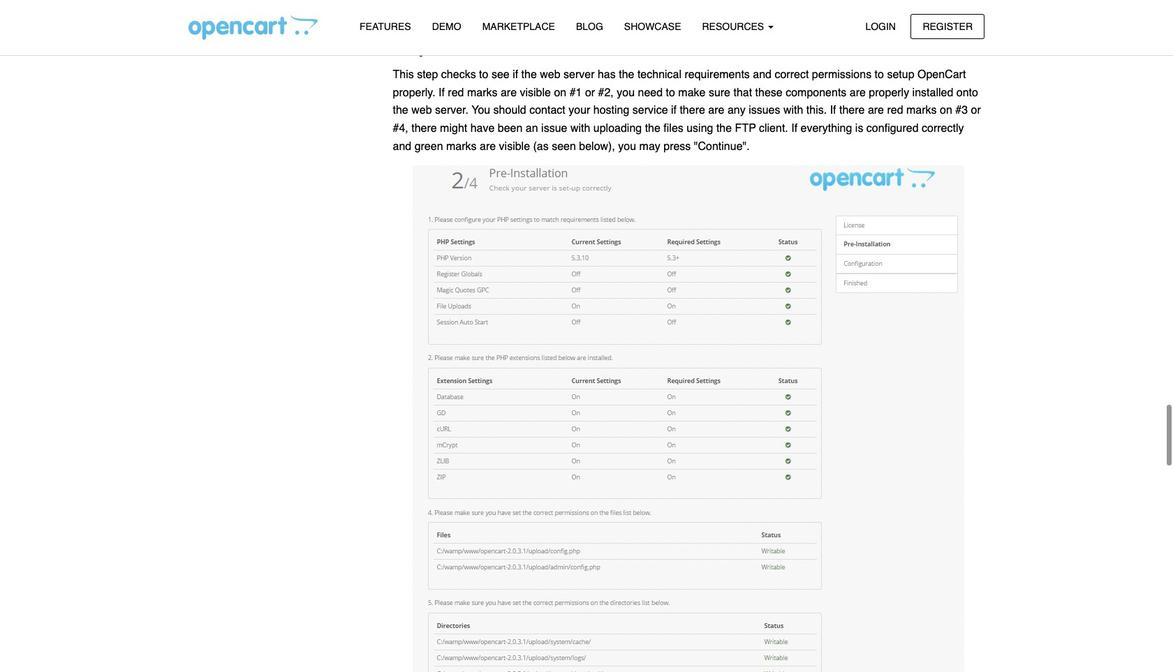 Task type: vqa. For each thing, say whether or not it's contained in the screenshot.
marketing link
no



Task type: describe. For each thing, give the bounding box(es) containing it.
requirements
[[685, 69, 750, 81]]

0 vertical spatial you
[[617, 86, 635, 99]]

technical
[[638, 69, 682, 81]]

resources link
[[692, 15, 784, 39]]

register link
[[911, 14, 985, 39]]

#3
[[956, 104, 968, 117]]

service
[[633, 104, 668, 117]]

1 horizontal spatial there
[[680, 104, 705, 117]]

should
[[493, 104, 526, 117]]

features
[[360, 21, 411, 32]]

server
[[564, 69, 595, 81]]

opencart step2 image
[[412, 165, 965, 673]]

setup
[[887, 69, 915, 81]]

2.
[[434, 38, 448, 57]]

"continue".
[[694, 140, 750, 153]]

below),
[[579, 140, 615, 153]]

are down properly
[[868, 104, 884, 117]]

that
[[734, 86, 752, 99]]

0 vertical spatial marks
[[467, 86, 498, 99]]

0 vertical spatial if
[[439, 86, 445, 99]]

correct
[[775, 69, 809, 81]]

0 horizontal spatial there
[[411, 122, 437, 135]]

showcase link
[[614, 15, 692, 39]]

properly
[[869, 86, 909, 99]]

an
[[526, 122, 538, 135]]

might
[[440, 122, 467, 135]]

1 vertical spatial on
[[940, 104, 952, 117]]

uploading
[[593, 122, 642, 135]]

showcase
[[624, 21, 681, 32]]

need
[[638, 86, 663, 99]]

hosting
[[593, 104, 629, 117]]

login
[[866, 21, 896, 32]]

using
[[687, 122, 713, 135]]

0 horizontal spatial if
[[513, 69, 518, 81]]

step
[[393, 38, 429, 57]]

issue
[[541, 122, 567, 135]]

2 horizontal spatial if
[[830, 104, 836, 117]]

has
[[598, 69, 616, 81]]

issues
[[749, 104, 780, 117]]

any
[[728, 104, 746, 117]]

are down the permissions
[[850, 86, 866, 99]]

1 vertical spatial you
[[618, 140, 636, 153]]

server.
[[435, 104, 469, 117]]

1 vertical spatial if
[[671, 104, 677, 117]]

everything
[[801, 122, 852, 135]]

you
[[472, 104, 490, 117]]

0 vertical spatial visible
[[520, 86, 551, 99]]

blog link
[[566, 15, 614, 39]]

are down "sure"
[[708, 104, 725, 117]]

1 horizontal spatial with
[[783, 104, 803, 117]]

2 horizontal spatial there
[[839, 104, 865, 117]]

demo
[[432, 21, 461, 32]]

the right has
[[619, 69, 634, 81]]

2 vertical spatial marks
[[446, 140, 477, 153]]

login link
[[854, 14, 908, 39]]

0 vertical spatial on
[[554, 86, 566, 99]]

the up "continue".
[[716, 122, 732, 135]]



Task type: locate. For each thing, give the bounding box(es) containing it.
red up configured
[[887, 104, 903, 117]]

the down installation
[[521, 69, 537, 81]]

1 horizontal spatial red
[[887, 104, 903, 117]]

you
[[617, 86, 635, 99], [618, 140, 636, 153]]

or right #1
[[585, 86, 595, 99]]

installed
[[912, 86, 953, 99]]

1 vertical spatial marks
[[906, 104, 937, 117]]

if up server.
[[439, 86, 445, 99]]

ftp
[[735, 122, 756, 135]]

visible up "contact"
[[520, 86, 551, 99]]

and up the "these"
[[753, 69, 772, 81]]

installation
[[485, 38, 574, 57]]

if up the files
[[671, 104, 677, 117]]

0 vertical spatial web
[[540, 69, 561, 81]]

red down checks
[[448, 86, 464, 99]]

0 horizontal spatial web
[[411, 104, 432, 117]]

1 horizontal spatial on
[[940, 104, 952, 117]]

green
[[415, 140, 443, 153]]

1 horizontal spatial to
[[666, 86, 675, 99]]

and
[[753, 69, 772, 81], [393, 140, 411, 153]]

onto
[[957, 86, 978, 99]]

see
[[492, 69, 510, 81]]

this
[[393, 69, 414, 81]]

these
[[755, 86, 783, 99]]

0 horizontal spatial and
[[393, 140, 411, 153]]

the up #4,
[[393, 104, 408, 117]]

on left #1
[[554, 86, 566, 99]]

1 horizontal spatial and
[[753, 69, 772, 81]]

is
[[855, 122, 863, 135]]

this.
[[806, 104, 827, 117]]

0 horizontal spatial red
[[448, 86, 464, 99]]

may
[[639, 140, 660, 153]]

there up is
[[839, 104, 865, 117]]

this step checks to see if the web server has the technical requirements and correct permissions to setup opencart properly. if red marks are visible on #1 or #2, you need to make sure that these components are properly installed onto the web server. you should contact your hosting service if there are any issues with this. if there are red marks on #3 or #4, there might have been an issue with uploading the files using the ftp client. if everything is configured correctly and green marks are visible (as seen below), you may press "continue".
[[393, 69, 981, 153]]

1 vertical spatial with
[[570, 122, 590, 135]]

to right need at the right top
[[666, 86, 675, 99]]

there
[[680, 104, 705, 117], [839, 104, 865, 117], [411, 122, 437, 135]]

on left #3
[[940, 104, 952, 117]]

#2,
[[598, 86, 614, 99]]

if right this.
[[830, 104, 836, 117]]

1 horizontal spatial if
[[671, 104, 677, 117]]

0 vertical spatial if
[[513, 69, 518, 81]]

to up properly
[[875, 69, 884, 81]]

(as
[[533, 140, 549, 153]]

opencart - open source shopping cart solution image
[[189, 15, 318, 40]]

0 vertical spatial or
[[585, 86, 595, 99]]

0 vertical spatial red
[[448, 86, 464, 99]]

there down make
[[680, 104, 705, 117]]

2 horizontal spatial to
[[875, 69, 884, 81]]

and down #4,
[[393, 140, 411, 153]]

0 horizontal spatial with
[[570, 122, 590, 135]]

properly.
[[393, 86, 435, 99]]

visible down been
[[499, 140, 530, 153]]

1 horizontal spatial web
[[540, 69, 561, 81]]

pre-
[[452, 38, 485, 57]]

if right see
[[513, 69, 518, 81]]

0 horizontal spatial to
[[479, 69, 488, 81]]

permissions
[[812, 69, 872, 81]]

opencart
[[918, 69, 966, 81]]

register
[[923, 21, 973, 32]]

0 horizontal spatial or
[[585, 86, 595, 99]]

features link
[[349, 15, 422, 39]]

step
[[417, 69, 438, 81]]

to left see
[[479, 69, 488, 81]]

or
[[585, 86, 595, 99], [971, 104, 981, 117]]

the down service
[[645, 122, 661, 135]]

visible
[[520, 86, 551, 99], [499, 140, 530, 153]]

0 vertical spatial and
[[753, 69, 772, 81]]

1 vertical spatial and
[[393, 140, 411, 153]]

1 vertical spatial or
[[971, 104, 981, 117]]

1 vertical spatial if
[[830, 104, 836, 117]]

there up green
[[411, 122, 437, 135]]

are up "should"
[[501, 86, 517, 99]]

web
[[540, 69, 561, 81], [411, 104, 432, 117]]

#4,
[[393, 122, 408, 135]]

web down the 'properly.'
[[411, 104, 432, 117]]

sure
[[709, 86, 730, 99]]

0 vertical spatial with
[[783, 104, 803, 117]]

if right client.
[[791, 122, 798, 135]]

configured
[[867, 122, 919, 135]]

you down uploading on the top right of page
[[618, 140, 636, 153]]

to
[[479, 69, 488, 81], [875, 69, 884, 81], [666, 86, 675, 99]]

demo link
[[422, 15, 472, 39]]

seen
[[552, 140, 576, 153]]

files
[[664, 122, 684, 135]]

contact
[[529, 104, 566, 117]]

the
[[521, 69, 537, 81], [619, 69, 634, 81], [393, 104, 408, 117], [645, 122, 661, 135], [716, 122, 732, 135]]

are down the have
[[480, 140, 496, 153]]

with down the your
[[570, 122, 590, 135]]

marks
[[467, 86, 498, 99], [906, 104, 937, 117], [446, 140, 477, 153]]

have
[[470, 122, 495, 135]]

0 horizontal spatial if
[[439, 86, 445, 99]]

step 2. pre-installation
[[393, 38, 574, 57]]

1 vertical spatial visible
[[499, 140, 530, 153]]

correctly
[[922, 122, 964, 135]]

marks up you on the top left of the page
[[467, 86, 498, 99]]

blog
[[576, 21, 603, 32]]

press
[[664, 140, 691, 153]]

you right the #2,
[[617, 86, 635, 99]]

on
[[554, 86, 566, 99], [940, 104, 952, 117]]

1 vertical spatial web
[[411, 104, 432, 117]]

if
[[439, 86, 445, 99], [830, 104, 836, 117], [791, 122, 798, 135]]

checks
[[441, 69, 476, 81]]

if
[[513, 69, 518, 81], [671, 104, 677, 117]]

with
[[783, 104, 803, 117], [570, 122, 590, 135]]

your
[[569, 104, 590, 117]]

marketplace
[[482, 21, 555, 32]]

with left this.
[[783, 104, 803, 117]]

1 horizontal spatial if
[[791, 122, 798, 135]]

red
[[448, 86, 464, 99], [887, 104, 903, 117]]

resources
[[702, 21, 767, 32]]

marketplace link
[[472, 15, 566, 39]]

1 vertical spatial red
[[887, 104, 903, 117]]

marks down might
[[446, 140, 477, 153]]

0 horizontal spatial on
[[554, 86, 566, 99]]

2 vertical spatial if
[[791, 122, 798, 135]]

web left 'server'
[[540, 69, 561, 81]]

been
[[498, 122, 523, 135]]

#1
[[570, 86, 582, 99]]

are
[[501, 86, 517, 99], [850, 86, 866, 99], [708, 104, 725, 117], [868, 104, 884, 117], [480, 140, 496, 153]]

or right #3
[[971, 104, 981, 117]]

client.
[[759, 122, 788, 135]]

1 horizontal spatial or
[[971, 104, 981, 117]]

make
[[678, 86, 706, 99]]

components
[[786, 86, 847, 99]]

marks down installed
[[906, 104, 937, 117]]



